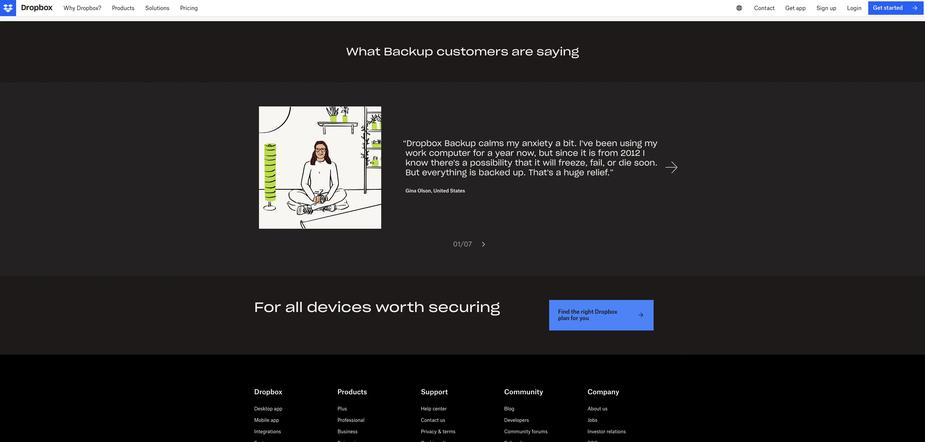 Task type: describe. For each thing, give the bounding box(es) containing it.
for
[[254, 299, 281, 316]]

that
[[515, 158, 533, 168]]

pricing link
[[175, 0, 203, 16]]

desktop app
[[254, 406, 282, 412]]

1 horizontal spatial it
[[581, 148, 587, 158]]

solutions
[[145, 5, 170, 11]]

there's
[[431, 158, 460, 168]]

sign up
[[817, 5, 837, 11]]

login
[[848, 5, 862, 11]]

community forums
[[505, 429, 548, 435]]

devices
[[307, 299, 372, 316]]

get started
[[874, 5, 904, 11]]

why dropbox? button
[[58, 0, 107, 16]]

everything
[[422, 167, 467, 178]]

backup for "dropbox
[[445, 138, 476, 149]]

dropbox?
[[77, 5, 101, 11]]

privacy
[[421, 429, 437, 435]]

what backup customers are saying
[[346, 45, 579, 58]]

i've
[[580, 138, 594, 149]]

computer
[[429, 148, 471, 158]]

contact button
[[749, 0, 781, 16]]

get for get app
[[786, 5, 795, 11]]

using
[[620, 138, 643, 149]]

all
[[285, 299, 303, 316]]

solutions button
[[140, 0, 175, 16]]

help
[[421, 406, 432, 412]]

"dropbox backup calms my anxiety a bit. i've been using my work computer for a year now, but since it is from 2012 i know there's a possibility that it will freeze, fail, or die soon. but everything is backed up. that's a huge relief."
[[403, 138, 658, 178]]

but
[[406, 167, 420, 178]]

know
[[406, 158, 429, 168]]

get started link
[[869, 1, 924, 15]]

find the right dropbox plan for you
[[559, 309, 618, 322]]

get app
[[786, 5, 806, 11]]

app for desktop app
[[274, 406, 282, 412]]

terms
[[443, 429, 456, 435]]

integrations
[[254, 429, 281, 435]]

are
[[512, 45, 534, 58]]

backup for what
[[384, 45, 434, 58]]

a right there's at the top left of page
[[463, 158, 468, 168]]

1 my from the left
[[507, 138, 520, 149]]

anxiety
[[522, 138, 553, 149]]

developers
[[505, 417, 529, 423]]

1 vertical spatial dropbox
[[254, 388, 283, 396]]

plus link
[[338, 406, 347, 412]]

sign up link
[[812, 0, 842, 16]]

footer containing dropbox
[[0, 371, 926, 442]]

contact us
[[421, 417, 446, 423]]

privacy & terms link
[[421, 429, 456, 435]]

or
[[608, 158, 617, 168]]

center
[[433, 406, 447, 412]]

backed
[[479, 167, 511, 178]]

since
[[556, 148, 579, 158]]

developers link
[[505, 417, 529, 423]]

about
[[588, 406, 602, 412]]

a left "bit."
[[556, 138, 561, 149]]

investor
[[588, 429, 606, 435]]

1 vertical spatial products
[[338, 388, 367, 396]]

calms
[[479, 138, 504, 149]]

company
[[588, 388, 620, 396]]

about us link
[[588, 406, 608, 412]]

blog
[[505, 406, 515, 412]]

desktop app link
[[254, 406, 282, 412]]

business link
[[338, 429, 358, 435]]

united
[[434, 188, 449, 194]]

a left 'year'
[[488, 148, 493, 158]]

customers
[[437, 45, 509, 58]]

products button
[[107, 0, 140, 16]]

will
[[543, 158, 556, 168]]

for all devices worth securing
[[254, 299, 500, 316]]

mobile app
[[254, 417, 279, 423]]

privacy & terms
[[421, 429, 456, 435]]

up.
[[513, 167, 526, 178]]

worth
[[376, 299, 425, 316]]

find the right dropbox plan for you link
[[550, 300, 654, 331]]

you
[[580, 315, 589, 322]]

plus
[[338, 406, 347, 412]]

desktop
[[254, 406, 273, 412]]

0 horizontal spatial it
[[535, 158, 541, 168]]

possibility
[[470, 158, 513, 168]]

die
[[619, 158, 632, 168]]



Task type: vqa. For each thing, say whether or not it's contained in the screenshot.


Task type: locate. For each thing, give the bounding box(es) containing it.
&
[[438, 429, 442, 435]]

0 horizontal spatial contact
[[421, 417, 439, 423]]

mobile
[[254, 417, 270, 423]]

1 horizontal spatial get
[[874, 5, 883, 11]]

get
[[874, 5, 883, 11], [786, 5, 795, 11]]

1 community from the top
[[505, 388, 544, 396]]

app right mobile
[[271, 417, 279, 423]]

1 horizontal spatial contact
[[755, 5, 775, 11]]

app for get app
[[797, 5, 806, 11]]

freeze,
[[559, 158, 588, 168]]

0 horizontal spatial my
[[507, 138, 520, 149]]

community up blog link
[[505, 388, 544, 396]]

states
[[450, 188, 465, 194]]

get app button
[[781, 0, 812, 16]]

olson,
[[418, 188, 433, 194]]

right
[[581, 309, 594, 315]]

mobile app link
[[254, 417, 279, 423]]

get right contact dropdown button
[[786, 5, 795, 11]]

get for get started
[[874, 5, 883, 11]]

securing
[[429, 299, 500, 316]]

jobs link
[[588, 417, 598, 423]]

dropbox inside find the right dropbox plan for you
[[595, 309, 618, 315]]

why
[[64, 5, 75, 11]]

contact inside contact dropdown button
[[755, 5, 775, 11]]

app right 'desktop' at the bottom left of the page
[[274, 406, 282, 412]]

work
[[406, 148, 427, 158]]

products
[[112, 5, 135, 11], [338, 388, 367, 396]]

why dropbox?
[[64, 5, 101, 11]]

professional link
[[338, 417, 365, 423]]

dropbox right right
[[595, 309, 618, 315]]

"dropbox
[[403, 138, 442, 149]]

2 vertical spatial app
[[271, 417, 279, 423]]

contact
[[755, 5, 775, 11], [421, 417, 439, 423]]

1 horizontal spatial dropbox
[[595, 309, 618, 315]]

2012
[[621, 148, 641, 158]]

pricing
[[180, 5, 198, 11]]

is left the backed
[[470, 167, 476, 178]]

a
[[556, 138, 561, 149], [488, 148, 493, 158], [463, 158, 468, 168], [556, 167, 562, 178]]

0 vertical spatial community
[[505, 388, 544, 396]]

1 horizontal spatial backup
[[445, 138, 476, 149]]

i
[[643, 148, 645, 158]]

community
[[505, 388, 544, 396], [505, 429, 531, 435]]

now,
[[517, 148, 537, 158]]

help center
[[421, 406, 447, 412]]

it right "bit."
[[581, 148, 587, 158]]

01/07
[[453, 240, 472, 249]]

0 vertical spatial backup
[[384, 45, 434, 58]]

1 horizontal spatial is
[[589, 148, 596, 158]]

app for mobile app
[[271, 417, 279, 423]]

my right calms
[[507, 138, 520, 149]]

0 horizontal spatial get
[[786, 5, 795, 11]]

footer
[[0, 371, 926, 442]]

jobs
[[588, 417, 598, 423]]

blog link
[[505, 406, 515, 412]]

app inside get app popup button
[[797, 5, 806, 11]]

1 horizontal spatial for
[[571, 315, 579, 322]]

1 vertical spatial us
[[440, 417, 446, 423]]

0 vertical spatial us
[[603, 406, 608, 412]]

app
[[797, 5, 806, 11], [274, 406, 282, 412], [271, 417, 279, 423]]

0 horizontal spatial is
[[470, 167, 476, 178]]

forums
[[532, 429, 548, 435]]

0 vertical spatial dropbox
[[595, 309, 618, 315]]

fail,
[[591, 158, 605, 168]]

app left sign
[[797, 5, 806, 11]]

0 vertical spatial contact
[[755, 5, 775, 11]]

2 my from the left
[[645, 138, 658, 149]]

investor relations
[[588, 429, 626, 435]]

0 horizontal spatial for
[[473, 148, 485, 158]]

us right about
[[603, 406, 608, 412]]

gina olson, united states
[[406, 188, 465, 194]]

from
[[599, 148, 619, 158]]

up
[[830, 5, 837, 11]]

0 vertical spatial for
[[473, 148, 485, 158]]

for left you at the right
[[571, 315, 579, 322]]

contact for contact us
[[421, 417, 439, 423]]

products inside dropdown button
[[112, 5, 135, 11]]

1 vertical spatial contact
[[421, 417, 439, 423]]

get inside popup button
[[786, 5, 795, 11]]

us for about us
[[603, 406, 608, 412]]

1 vertical spatial backup
[[445, 138, 476, 149]]

for up the backed
[[473, 148, 485, 158]]

1 vertical spatial for
[[571, 315, 579, 322]]

1 vertical spatial is
[[470, 167, 476, 178]]

contact up "privacy"
[[421, 417, 439, 423]]

year
[[496, 148, 514, 158]]

0 horizontal spatial backup
[[384, 45, 434, 58]]

soon.
[[635, 158, 658, 168]]

for inside find the right dropbox plan for you
[[571, 315, 579, 322]]

but
[[539, 148, 553, 158]]

1 vertical spatial community
[[505, 429, 531, 435]]

been
[[596, 138, 618, 149]]

1 vertical spatial app
[[274, 406, 282, 412]]

my up soon.
[[645, 138, 658, 149]]

contact left get app
[[755, 5, 775, 11]]

that's
[[529, 167, 554, 178]]

the
[[571, 309, 580, 315]]

backup inside "dropbox backup calms my anxiety a bit. i've been using my work computer for a year now, but since it is from 2012 i know there's a possibility that it will freeze, fail, or die soon. but everything is backed up. that's a huge relief."
[[445, 138, 476, 149]]

bit.
[[564, 138, 577, 149]]

help center link
[[421, 406, 447, 412]]

started
[[885, 5, 904, 11]]

it left will
[[535, 158, 541, 168]]

community down developers at the right of the page
[[505, 429, 531, 435]]

1 horizontal spatial products
[[338, 388, 367, 396]]

0 horizontal spatial us
[[440, 417, 446, 423]]

community for community forums
[[505, 429, 531, 435]]

a left huge
[[556, 167, 562, 178]]

community for community
[[505, 388, 544, 396]]

about us
[[588, 406, 608, 412]]

is left from
[[589, 148, 596, 158]]

it
[[581, 148, 587, 158], [535, 158, 541, 168]]

gina
[[406, 188, 417, 194]]

0 horizontal spatial products
[[112, 5, 135, 11]]

us
[[603, 406, 608, 412], [440, 417, 446, 423]]

an illustration of a woman sitting cross-legged on a floor next to a yoga mat and a floor lamp image
[[259, 107, 382, 229]]

for
[[473, 148, 485, 158], [571, 315, 579, 322]]

0 vertical spatial products
[[112, 5, 135, 11]]

what
[[346, 45, 381, 58]]

2 community from the top
[[505, 429, 531, 435]]

business
[[338, 429, 358, 435]]

get left started
[[874, 5, 883, 11]]

us up &
[[440, 417, 446, 423]]

investor relations link
[[588, 429, 626, 435]]

1 horizontal spatial my
[[645, 138, 658, 149]]

contact us link
[[421, 417, 446, 423]]

sign
[[817, 5, 829, 11]]

saying
[[537, 45, 579, 58]]

0 vertical spatial app
[[797, 5, 806, 11]]

0 horizontal spatial dropbox
[[254, 388, 283, 396]]

huge
[[564, 167, 585, 178]]

support
[[421, 388, 448, 396]]

professional
[[338, 417, 365, 423]]

0 vertical spatial is
[[589, 148, 596, 158]]

login link
[[842, 0, 868, 16]]

relief."
[[587, 167, 614, 178]]

plan
[[559, 315, 570, 322]]

1 horizontal spatial us
[[603, 406, 608, 412]]

for inside "dropbox backup calms my anxiety a bit. i've been using my work computer for a year now, but since it is from 2012 i know there's a possibility that it will freeze, fail, or die soon. but everything is backed up. that's a huge relief."
[[473, 148, 485, 158]]

contact for contact
[[755, 5, 775, 11]]

dropbox up desktop app link
[[254, 388, 283, 396]]

us for contact us
[[440, 417, 446, 423]]



